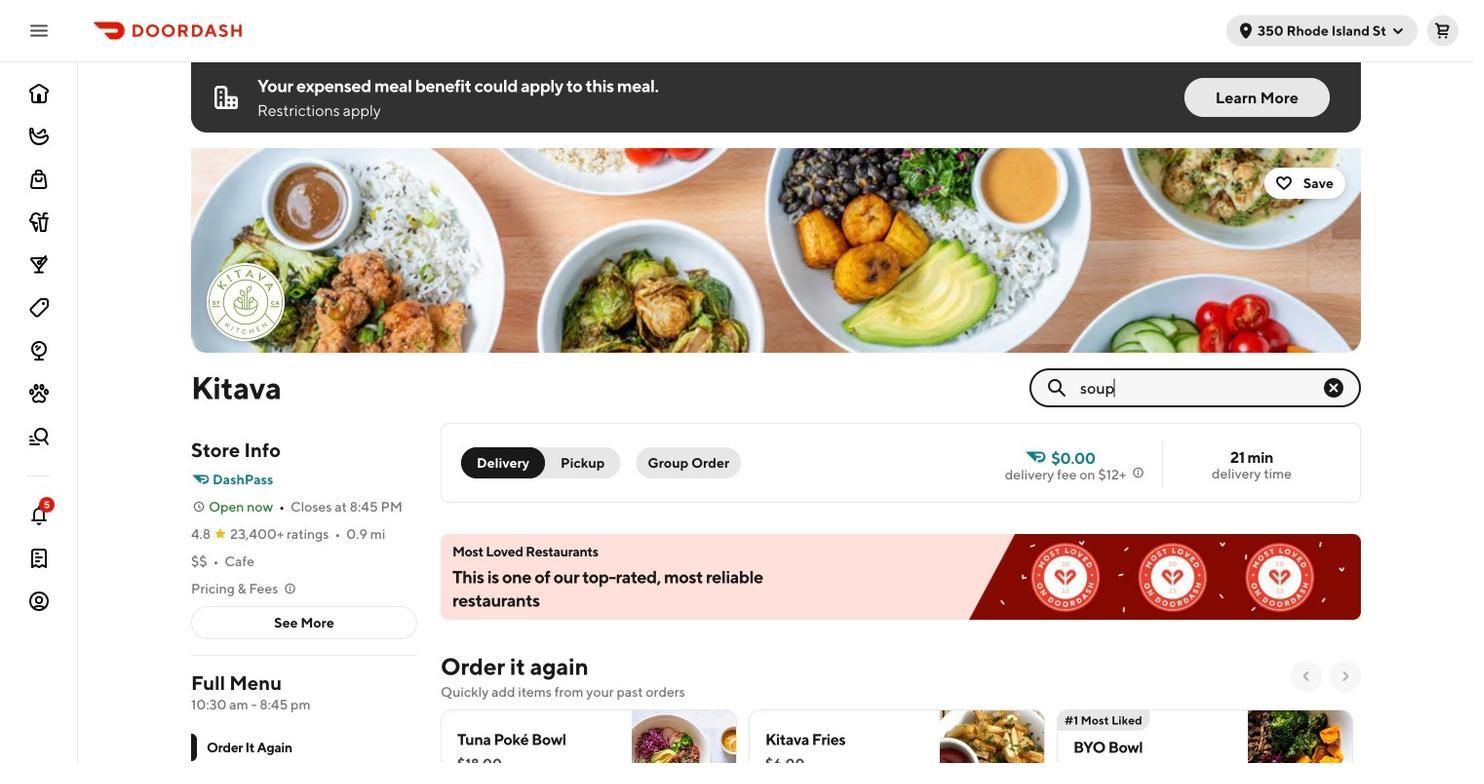 Task type: locate. For each thing, give the bounding box(es) containing it.
0 items, open order cart image
[[1435, 23, 1451, 39]]

kitava image
[[191, 148, 1361, 353], [209, 265, 283, 339]]

Item Search search field
[[1080, 377, 1322, 399]]

open menu image
[[27, 19, 51, 42]]

None radio
[[461, 447, 545, 479], [533, 447, 620, 479], [461, 447, 545, 479], [533, 447, 620, 479]]

previous button of carousel image
[[1299, 669, 1314, 684]]

heading
[[441, 651, 589, 682]]

order methods option group
[[461, 447, 620, 479]]



Task type: vqa. For each thing, say whether or not it's contained in the screenshot.
am
no



Task type: describe. For each thing, give the bounding box(es) containing it.
next button of carousel image
[[1338, 669, 1353, 684]]



